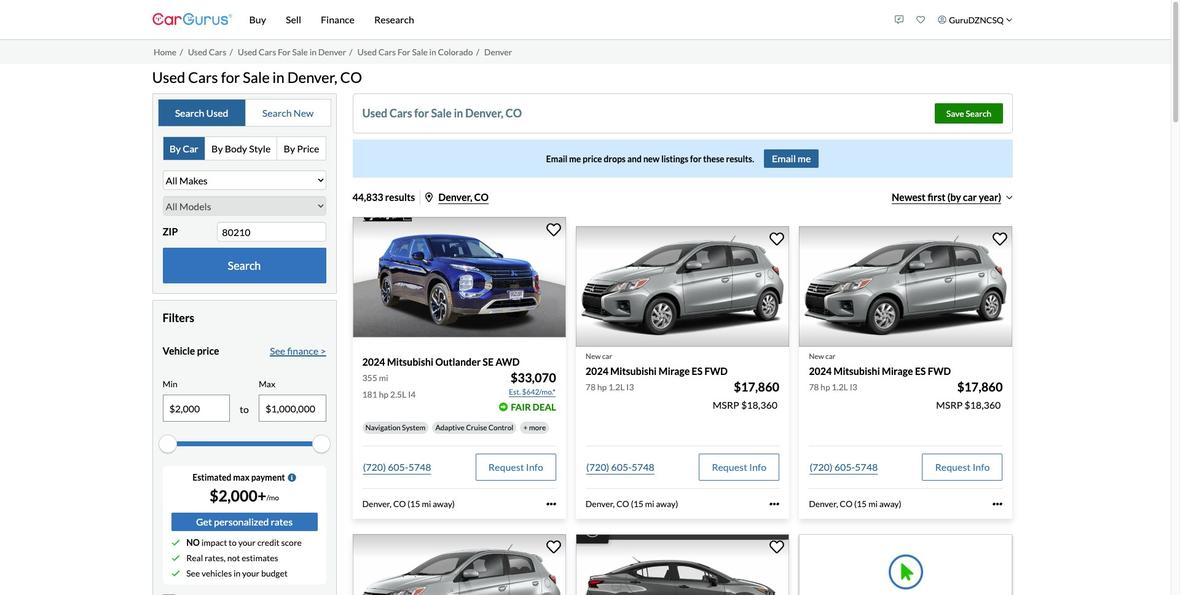 Task type: locate. For each thing, give the bounding box(es) containing it.
email inside button
[[772, 153, 796, 164]]

2 (15 from the left
[[631, 499, 644, 509]]

car
[[602, 351, 613, 361], [826, 351, 836, 361]]

your for budget
[[242, 568, 260, 579]]

2 away) from the left
[[656, 499, 678, 509]]

1 horizontal spatial hp
[[598, 382, 607, 392]]

1 i3 from the left
[[627, 382, 634, 392]]

2 $17,860 from the left
[[958, 379, 1003, 394]]

2 i3 from the left
[[850, 382, 858, 392]]

mi for the cosmic blue metallic 2024 mitsubishi outlander se awd suv / crossover all-wheel drive continuously variable transmission "image"
[[422, 499, 431, 509]]

3 5748 from the left
[[855, 461, 878, 473]]

3 away) from the left
[[880, 499, 902, 509]]

3 (720) from the left
[[810, 461, 833, 473]]

0 horizontal spatial $17,860
[[734, 379, 780, 394]]

0 horizontal spatial (15
[[408, 499, 420, 509]]

check image left no
[[171, 539, 180, 547]]

2 5748 from the left
[[632, 461, 655, 473]]

2 horizontal spatial denver, co (15 mi away)
[[809, 499, 902, 509]]

search up the car
[[175, 107, 204, 119]]

0 horizontal spatial fwd
[[705, 365, 728, 377]]

i3 for the graphite gray metallic 2024 mitsubishi mirage es fwd hatchback front-wheel drive continuously variable transmission image
[[850, 382, 858, 392]]

se
[[483, 356, 494, 367]]

i3
[[627, 382, 634, 392], [850, 382, 858, 392]]

0 horizontal spatial 78
[[586, 382, 596, 392]]

es for ellipsis h image related to sapphire blue metallic 2024 mitsubishi mirage es fwd hatchback front-wheel drive continuously variable transmission image's the request info button
[[692, 365, 703, 377]]

0 vertical spatial for
[[221, 68, 240, 86]]

1 $18,360 from the left
[[742, 399, 778, 411]]

1 vertical spatial for
[[414, 107, 429, 120]]

78
[[586, 382, 596, 392], [809, 382, 819, 392]]

1 by from the left
[[169, 143, 181, 154]]

1 605- from the left
[[388, 461, 409, 473]]

2.5l
[[390, 389, 407, 400]]

5748
[[409, 461, 431, 473], [632, 461, 655, 473], [855, 461, 878, 473]]

info for ellipsis h image for the graphite gray metallic 2024 mitsubishi mirage es fwd hatchback front-wheel drive continuously variable transmission image the request info button
[[973, 461, 990, 473]]

1 horizontal spatial mirage
[[882, 365, 913, 377]]

0 horizontal spatial $18,360
[[742, 399, 778, 411]]

1 horizontal spatial mitsubishi
[[611, 365, 657, 377]]

2 78 from the left
[[809, 382, 819, 392]]

1 request info button from the left
[[476, 454, 556, 481]]

these
[[703, 154, 725, 164]]

your for credit
[[238, 537, 256, 548]]

1 es from the left
[[692, 365, 703, 377]]

1 denver from the left
[[318, 47, 346, 57]]

0 horizontal spatial 2024
[[362, 356, 385, 367]]

1 horizontal spatial for
[[414, 107, 429, 120]]

0 horizontal spatial 78 hp 1.2l i3
[[586, 382, 634, 392]]

gurudzncsq menu
[[889, 2, 1019, 37]]

1 (720) 605-5748 button from the left
[[362, 454, 432, 481]]

181
[[362, 389, 377, 400]]

see left finance
[[270, 345, 285, 357]]

3 request info button from the left
[[923, 454, 1003, 481]]

price
[[583, 154, 602, 164], [197, 345, 219, 357]]

price right vehicle
[[197, 345, 219, 357]]

1 new car 2024 mitsubishi mirage es fwd from the left
[[586, 351, 728, 377]]

2 horizontal spatial (720)
[[810, 461, 833, 473]]

3 denver, co (15 mi away) from the left
[[809, 499, 902, 509]]

2 horizontal spatial request info
[[935, 461, 990, 473]]

1 horizontal spatial request info button
[[699, 454, 780, 481]]

1 horizontal spatial 2024
[[586, 365, 609, 377]]

1 1.2l from the left
[[609, 382, 625, 392]]

2 car from the left
[[826, 351, 836, 361]]

605-
[[388, 461, 409, 473], [611, 461, 632, 473], [835, 461, 855, 473]]

check image left "vehicles"
[[171, 569, 180, 578]]

1 vertical spatial price
[[197, 345, 219, 357]]

see for see vehicles in your budget
[[186, 568, 200, 579]]

sell button
[[276, 0, 311, 39]]

search right save
[[966, 108, 992, 119]]

your
[[238, 537, 256, 548], [242, 568, 260, 579]]

$18,360 for ellipsis h image related to sapphire blue metallic 2024 mitsubishi mirage es fwd hatchback front-wheel drive continuously variable transmission image's the request info button
[[742, 399, 778, 411]]

real rates, not estimates
[[186, 553, 278, 563]]

2 horizontal spatial 5748
[[855, 461, 878, 473]]

cargurus logo homepage link link
[[152, 2, 232, 37]]

2024
[[362, 356, 385, 367], [586, 365, 609, 377], [809, 365, 832, 377]]

see finance > link
[[270, 344, 326, 359]]

1 78 hp 1.2l i3 from the left
[[586, 382, 634, 392]]

2 denver, co (15 mi away) from the left
[[586, 499, 678, 509]]

78 for the graphite gray metallic 2024 mitsubishi mirage es fwd hatchback front-wheel drive continuously variable transmission image
[[809, 382, 819, 392]]

0 horizontal spatial email
[[546, 154, 568, 164]]

mitsubishi
[[387, 356, 434, 367], [611, 365, 657, 377], [834, 365, 880, 377]]

0 horizontal spatial for
[[278, 47, 291, 57]]

(720) 605-5748 button for ellipsis h image related to sapphire blue metallic 2024 mitsubishi mirage es fwd hatchback front-wheel drive continuously variable transmission image's the request info button
[[586, 454, 655, 481]]

1 mirage from the left
[[659, 365, 690, 377]]

1 request from the left
[[489, 461, 524, 473]]

1 horizontal spatial 78
[[809, 382, 819, 392]]

denver, co (15 mi away)
[[362, 499, 455, 509], [586, 499, 678, 509], [809, 499, 902, 509]]

map marker alt image
[[426, 193, 433, 202]]

ellipsis h image for sapphire blue metallic 2024 mitsubishi mirage es fwd hatchback front-wheel drive continuously variable transmission image
[[770, 499, 780, 509]]

check image left the real at the left
[[171, 554, 180, 563]]

Min text field
[[163, 395, 229, 421]]

check image for see vehicles in your budget
[[171, 569, 180, 578]]

cars
[[209, 47, 226, 57], [259, 47, 276, 57], [379, 47, 396, 57], [188, 68, 218, 86], [390, 107, 412, 120]]

see down the real at the left
[[186, 568, 200, 579]]

1 horizontal spatial new
[[586, 351, 601, 361]]

cargurus logo homepage link image
[[152, 2, 232, 37]]

email
[[772, 153, 796, 164], [546, 154, 568, 164]]

mirage for sapphire blue metallic 2024 mitsubishi mirage es fwd hatchback front-wheel drive continuously variable transmission image
[[659, 365, 690, 377]]

msrp for ellipsis h image related to sapphire blue metallic 2024 mitsubishi mirage es fwd hatchback front-wheel drive continuously variable transmission image's the request info button
[[713, 399, 740, 411]]

(720) 605-5748 button
[[362, 454, 432, 481], [586, 454, 655, 481], [809, 454, 879, 481]]

0 vertical spatial tab list
[[158, 99, 331, 127]]

1 vertical spatial see
[[186, 568, 200, 579]]

2 horizontal spatial by
[[284, 143, 295, 154]]

0 horizontal spatial msrp
[[713, 399, 740, 411]]

1 horizontal spatial $17,860 msrp $18,360
[[936, 379, 1003, 411]]

0 horizontal spatial i3
[[627, 382, 634, 392]]

in
[[310, 47, 317, 57], [429, 47, 436, 57], [273, 68, 285, 86], [454, 107, 463, 120], [234, 568, 241, 579]]

3 (720) 605-5748 button from the left
[[809, 454, 879, 481]]

3 by from the left
[[284, 143, 295, 154]]

0 horizontal spatial new
[[294, 107, 314, 119]]

price
[[297, 143, 319, 154]]

2 (720) 605-5748 from the left
[[586, 461, 655, 473]]

2 horizontal spatial 605-
[[835, 461, 855, 473]]

1 (720) from the left
[[363, 461, 386, 473]]

0 horizontal spatial by
[[169, 143, 181, 154]]

search
[[175, 107, 204, 119], [262, 107, 292, 119], [966, 108, 992, 119], [228, 259, 261, 272]]

1 vertical spatial used cars for sale in denver, co
[[362, 107, 522, 120]]

adaptive
[[436, 423, 465, 432]]

request info for the request info button associated with ellipsis h icon
[[489, 461, 543, 473]]

to up real rates, not estimates
[[229, 537, 237, 548]]

es for ellipsis h image for the graphite gray metallic 2024 mitsubishi mirage es fwd hatchback front-wheel drive continuously variable transmission image the request info button
[[915, 365, 926, 377]]

0 horizontal spatial price
[[197, 345, 219, 357]]

1 $17,860 msrp $18,360 from the left
[[713, 379, 780, 411]]

1 horizontal spatial price
[[583, 154, 602, 164]]

get personalized rates button
[[171, 513, 318, 531]]

0 horizontal spatial me
[[569, 154, 581, 164]]

request info button for ellipsis h image for the graphite gray metallic 2024 mitsubishi mirage es fwd hatchback front-wheel drive continuously variable transmission image
[[923, 454, 1003, 481]]

0 horizontal spatial denver
[[318, 47, 346, 57]]

1 horizontal spatial i3
[[850, 382, 858, 392]]

search for search new
[[262, 107, 292, 119]]

tab list
[[158, 99, 331, 127], [163, 137, 326, 161]]

saved cars image
[[917, 15, 926, 24]]

1 78 from the left
[[586, 382, 596, 392]]

1 info from the left
[[526, 461, 543, 473]]

search inside 'search' button
[[228, 259, 261, 272]]

me inside button
[[798, 153, 811, 164]]

new car 2024 mitsubishi mirage es fwd for sapphire blue metallic 2024 mitsubishi mirage es fwd hatchback front-wheel drive continuously variable transmission image
[[586, 351, 728, 377]]

2 horizontal spatial (720) 605-5748 button
[[809, 454, 879, 481]]

1 horizontal spatial email
[[772, 153, 796, 164]]

by for by price
[[284, 143, 295, 154]]

2 (720) from the left
[[586, 461, 610, 473]]

2 horizontal spatial hp
[[821, 382, 830, 392]]

2 mirage from the left
[[882, 365, 913, 377]]

1 horizontal spatial info
[[750, 461, 767, 473]]

$17,860 msrp $18,360
[[713, 379, 780, 411], [936, 379, 1003, 411]]

away)
[[433, 499, 455, 509], [656, 499, 678, 509], [880, 499, 902, 509]]

1 ellipsis h image from the left
[[770, 499, 780, 509]]

/ right colorado
[[476, 47, 480, 57]]

0 horizontal spatial mitsubishi
[[387, 356, 434, 367]]

mi
[[379, 373, 388, 383], [422, 499, 431, 509], [645, 499, 655, 509], [869, 499, 878, 509]]

estimates
[[242, 553, 278, 563]]

2 fwd from the left
[[928, 365, 951, 377]]

email left drops
[[546, 154, 568, 164]]

search used tab
[[158, 100, 246, 126]]

by price tab
[[278, 137, 326, 160]]

1 msrp from the left
[[713, 399, 740, 411]]

for down sell popup button
[[278, 47, 291, 57]]

for
[[278, 47, 291, 57], [398, 47, 411, 57]]

1 horizontal spatial 605-
[[611, 461, 632, 473]]

(720)
[[363, 461, 386, 473], [586, 461, 610, 473], [810, 461, 833, 473]]

by
[[169, 143, 181, 154], [212, 143, 223, 154], [284, 143, 295, 154]]

2 horizontal spatial info
[[973, 461, 990, 473]]

ZIP telephone field
[[217, 222, 326, 242]]

check image
[[171, 539, 180, 547], [171, 554, 180, 563], [171, 569, 180, 578]]

vehicle
[[163, 345, 195, 357]]

email right results.
[[772, 153, 796, 164]]

2 $17,860 msrp $18,360 from the left
[[936, 379, 1003, 411]]

1 horizontal spatial (720) 605-5748 button
[[586, 454, 655, 481]]

3 (720) 605-5748 from the left
[[810, 461, 878, 473]]

1 horizontal spatial msrp
[[936, 399, 963, 411]]

denver right colorado
[[484, 47, 512, 57]]

system
[[402, 423, 426, 432]]

gurudzncsq button
[[932, 2, 1019, 37]]

search inside search used "tab"
[[175, 107, 204, 119]]

1 horizontal spatial (15
[[631, 499, 644, 509]]

request info for ellipsis h image for the graphite gray metallic 2024 mitsubishi mirage es fwd hatchback front-wheel drive continuously variable transmission image the request info button
[[935, 461, 990, 473]]

es
[[692, 365, 703, 377], [915, 365, 926, 377]]

3 request info from the left
[[935, 461, 990, 473]]

(720) 605-5748 for ellipsis h image related to sapphire blue metallic 2024 mitsubishi mirage es fwd hatchback front-wheel drive continuously variable transmission image's the request info button
[[586, 461, 655, 473]]

3 / from the left
[[349, 47, 353, 57]]

/ right used cars link
[[230, 47, 233, 57]]

1 horizontal spatial (720)
[[586, 461, 610, 473]]

search up style
[[262, 107, 292, 119]]

new
[[294, 107, 314, 119], [586, 351, 601, 361], [809, 351, 824, 361]]

get
[[196, 516, 212, 528]]

see
[[270, 345, 285, 357], [186, 568, 200, 579]]

0 horizontal spatial (720) 605-5748
[[363, 461, 431, 473]]

0 horizontal spatial (720)
[[363, 461, 386, 473]]

0 horizontal spatial request info
[[489, 461, 543, 473]]

estimated
[[193, 472, 232, 483]]

real
[[186, 553, 203, 563]]

1 horizontal spatial see
[[270, 345, 285, 357]]

2 msrp from the left
[[936, 399, 963, 411]]

1 away) from the left
[[433, 499, 455, 509]]

ellipsis h image
[[770, 499, 780, 509], [993, 499, 1003, 509]]

ellipsis h image for the graphite gray metallic 2024 mitsubishi mirage es fwd hatchback front-wheel drive continuously variable transmission image
[[993, 499, 1003, 509]]

1 horizontal spatial (720) 605-5748
[[586, 461, 655, 473]]

1 horizontal spatial $17,860
[[958, 379, 1003, 394]]

78 hp 1.2l i3 for sapphire blue metallic 2024 mitsubishi mirage es fwd hatchback front-wheel drive continuously variable transmission image
[[586, 382, 634, 392]]

1 vertical spatial tab list
[[163, 137, 326, 161]]

1 5748 from the left
[[409, 461, 431, 473]]

1 horizontal spatial away)
[[656, 499, 678, 509]]

4 / from the left
[[476, 47, 480, 57]]

i4
[[408, 389, 416, 400]]

1 horizontal spatial by
[[212, 143, 223, 154]]

/ down finance popup button
[[349, 47, 353, 57]]

results.
[[726, 154, 754, 164]]

0 horizontal spatial 1.2l
[[609, 382, 625, 392]]

request
[[489, 461, 524, 473], [712, 461, 748, 473], [935, 461, 971, 473]]

2 $18,360 from the left
[[965, 399, 1001, 411]]

denver,
[[287, 68, 337, 86], [465, 107, 504, 120], [439, 191, 473, 203], [362, 499, 392, 509], [586, 499, 615, 509], [809, 499, 838, 509]]

0 horizontal spatial car
[[602, 351, 613, 361]]

0 horizontal spatial see
[[186, 568, 200, 579]]

0 vertical spatial check image
[[171, 539, 180, 547]]

1 $17,860 from the left
[[734, 379, 780, 394]]

add a car review image
[[896, 15, 904, 24]]

2 es from the left
[[915, 365, 926, 377]]

msrp for ellipsis h image for the graphite gray metallic 2024 mitsubishi mirage es fwd hatchback front-wheel drive continuously variable transmission image the request info button
[[936, 399, 963, 411]]

save
[[947, 108, 964, 119]]

hp
[[598, 382, 607, 392], [821, 382, 830, 392], [379, 389, 389, 400]]

to left 'max' text box on the bottom of page
[[240, 403, 249, 415]]

2 horizontal spatial new
[[809, 351, 824, 361]]

2 / from the left
[[230, 47, 233, 57]]

your down estimates on the left bottom of page
[[242, 568, 260, 579]]

2 check image from the top
[[171, 554, 180, 563]]

1 horizontal spatial denver, co (15 mi away)
[[586, 499, 678, 509]]

by left the body
[[212, 143, 223, 154]]

by left the car
[[169, 143, 181, 154]]

1 horizontal spatial request
[[712, 461, 748, 473]]

3 request from the left
[[935, 461, 971, 473]]

email for email me
[[772, 153, 796, 164]]

see for see finance >
[[270, 345, 285, 357]]

email for email me price drops and new listings for these results.
[[546, 154, 568, 164]]

2 horizontal spatial mitsubishi
[[834, 365, 880, 377]]

0 horizontal spatial new car 2024 mitsubishi mirage es fwd
[[586, 351, 728, 377]]

2 horizontal spatial for
[[690, 154, 702, 164]]

2 request from the left
[[712, 461, 748, 473]]

search down the zip phone field
[[228, 259, 261, 272]]

$17,860 for the graphite gray metallic 2024 mitsubishi mirage es fwd hatchback front-wheel drive continuously variable transmission image
[[958, 379, 1003, 394]]

credit
[[257, 537, 280, 548]]

2 request info button from the left
[[699, 454, 780, 481]]

car for sapphire blue metallic 2024 mitsubishi mirage es fwd hatchback front-wheel drive continuously variable transmission image
[[602, 351, 613, 361]]

2 1.2l from the left
[[832, 382, 848, 392]]

(15 for ellipsis h image for the graphite gray metallic 2024 mitsubishi mirage es fwd hatchback front-wheel drive continuously variable transmission image the request info button
[[855, 499, 867, 509]]

5748 for the request info button associated with ellipsis h icon
[[409, 461, 431, 473]]

/ right home link
[[180, 47, 183, 57]]

fwd
[[705, 365, 728, 377], [928, 365, 951, 377]]

finance button
[[311, 0, 365, 39]]

44,833 results
[[353, 191, 415, 203]]

2 78 hp 1.2l i3 from the left
[[809, 382, 858, 392]]

info for the request info button associated with ellipsis h icon
[[526, 461, 543, 473]]

0 vertical spatial your
[[238, 537, 256, 548]]

2 (720) 605-5748 button from the left
[[586, 454, 655, 481]]

1 horizontal spatial to
[[240, 403, 249, 415]]

1 vertical spatial your
[[242, 568, 260, 579]]

2 horizontal spatial (15
[[855, 499, 867, 509]]

used inside "tab"
[[206, 107, 228, 119]]

2 horizontal spatial request info button
[[923, 454, 1003, 481]]

1 (720) 605-5748 from the left
[[363, 461, 431, 473]]

to
[[240, 403, 249, 415], [229, 537, 237, 548]]

by inside "tab"
[[284, 143, 295, 154]]

denver down finance popup button
[[318, 47, 346, 57]]

0 horizontal spatial (720) 605-5748 button
[[362, 454, 432, 481]]

price left drops
[[583, 154, 602, 164]]

0 horizontal spatial 5748
[[409, 461, 431, 473]]

1 horizontal spatial new car 2024 mitsubishi mirage es fwd
[[809, 351, 951, 377]]

1 fwd from the left
[[705, 365, 728, 377]]

2 horizontal spatial away)
[[880, 499, 902, 509]]

3 (15 from the left
[[855, 499, 867, 509]]

personalized
[[214, 516, 269, 528]]

request info button
[[476, 454, 556, 481], [699, 454, 780, 481], [923, 454, 1003, 481]]

by price
[[284, 143, 319, 154]]

5748 for ellipsis h image for the graphite gray metallic 2024 mitsubishi mirage es fwd hatchback front-wheel drive continuously variable transmission image the request info button
[[855, 461, 878, 473]]

1 car from the left
[[602, 351, 613, 361]]

away) for ellipsis h image for the graphite gray metallic 2024 mitsubishi mirage es fwd hatchback front-wheel drive continuously variable transmission image the request info button
[[880, 499, 902, 509]]

1 horizontal spatial for
[[398, 47, 411, 57]]

3 info from the left
[[973, 461, 990, 473]]

menu bar
[[232, 0, 889, 39]]

used cars for sale in denver, co
[[152, 68, 362, 86], [362, 107, 522, 120]]

0 horizontal spatial denver, co (15 mi away)
[[362, 499, 455, 509]]

0 horizontal spatial 605-
[[388, 461, 409, 473]]

for down research "popup button" on the left top
[[398, 47, 411, 57]]

your up estimates on the left bottom of page
[[238, 537, 256, 548]]

605- for ellipsis h image related to sapphire blue metallic 2024 mitsubishi mirage es fwd hatchback front-wheel drive continuously variable transmission image's the request info button
[[611, 461, 632, 473]]

request for the graphite gray metallic 2024 mitsubishi mirage es fwd hatchback front-wheel drive continuously variable transmission image
[[935, 461, 971, 473]]

0 horizontal spatial es
[[692, 365, 703, 377]]

44,833
[[353, 191, 383, 203]]

2 605- from the left
[[611, 461, 632, 473]]

1 vertical spatial to
[[229, 537, 237, 548]]

(720) 605-5748 button for the request info button associated with ellipsis h icon
[[362, 454, 432, 481]]

est. $642/mo.* button
[[509, 386, 556, 398]]

menu bar containing buy
[[232, 0, 889, 39]]

2 denver from the left
[[484, 47, 512, 57]]

mi for the graphite gray metallic 2024 mitsubishi mirage es fwd hatchback front-wheel drive continuously variable transmission image
[[869, 499, 878, 509]]

cruise
[[466, 423, 487, 432]]

1 (15 from the left
[[408, 499, 420, 509]]

home link
[[154, 47, 177, 57]]

by left price
[[284, 143, 295, 154]]

sale
[[292, 47, 308, 57], [412, 47, 428, 57], [243, 68, 270, 86], [431, 107, 452, 120]]

mitsubishi for sapphire blue metallic 2024 mitsubishi mirage es fwd hatchback front-wheel drive continuously variable transmission image
[[611, 365, 657, 377]]

cosmic blue metallic 2024 mitsubishi outlander se awd suv / crossover all-wheel drive continuously variable transmission image
[[353, 217, 566, 337]]

2 by from the left
[[212, 143, 223, 154]]

1 request info from the left
[[489, 461, 543, 473]]

2 new car 2024 mitsubishi mirage es fwd from the left
[[809, 351, 951, 377]]

1 horizontal spatial 5748
[[632, 461, 655, 473]]

1 horizontal spatial car
[[826, 351, 836, 361]]

3 605- from the left
[[835, 461, 855, 473]]

2 ellipsis h image from the left
[[993, 499, 1003, 509]]

0 vertical spatial see
[[270, 345, 285, 357]]

2 horizontal spatial 2024
[[809, 365, 832, 377]]

mirage for the graphite gray metallic 2024 mitsubishi mirage es fwd hatchback front-wheel drive continuously variable transmission image
[[882, 365, 913, 377]]

search inside search new tab
[[262, 107, 292, 119]]

/mo
[[267, 493, 279, 502]]

2 vertical spatial for
[[690, 154, 702, 164]]

1.2l for the graphite gray metallic 2024 mitsubishi mirage es fwd hatchback front-wheel drive continuously variable transmission image
[[832, 382, 848, 392]]

1 for from the left
[[278, 47, 291, 57]]

2 request info from the left
[[712, 461, 767, 473]]

1 denver, co (15 mi away) from the left
[[362, 499, 455, 509]]

new car 2024 mitsubishi mirage es fwd
[[586, 351, 728, 377], [809, 351, 951, 377]]

new car 2024 mitsubishi mirage es fwd for the graphite gray metallic 2024 mitsubishi mirage es fwd hatchback front-wheel drive continuously variable transmission image
[[809, 351, 951, 377]]

0 horizontal spatial request info button
[[476, 454, 556, 481]]

1 vertical spatial check image
[[171, 554, 180, 563]]

0 horizontal spatial $17,860 msrp $18,360
[[713, 379, 780, 411]]

2 info from the left
[[750, 461, 767, 473]]

adaptive cruise control
[[436, 423, 514, 432]]

0 horizontal spatial mirage
[[659, 365, 690, 377]]

1 horizontal spatial fwd
[[928, 365, 951, 377]]

2 vertical spatial check image
[[171, 569, 180, 578]]

1 horizontal spatial request info
[[712, 461, 767, 473]]

0 horizontal spatial hp
[[379, 389, 389, 400]]

3 check image from the top
[[171, 569, 180, 578]]



Task type: vqa. For each thing, say whether or not it's contained in the screenshot.
Deals for Used Volkswagen
no



Task type: describe. For each thing, give the bounding box(es) containing it.
605- for the request info button associated with ellipsis h icon
[[388, 461, 409, 473]]

awd
[[496, 356, 520, 367]]

colorado
[[438, 47, 473, 57]]

(720) for the request info button associated with ellipsis h icon
[[363, 461, 386, 473]]

fair
[[511, 401, 531, 412]]

see vehicles in your budget
[[186, 568, 288, 579]]

0 vertical spatial to
[[240, 403, 249, 415]]

est.
[[509, 387, 521, 396]]

hp inside "355 mi 181 hp 2.5l i4"
[[379, 389, 389, 400]]

by car tab
[[163, 137, 205, 160]]

by body style
[[212, 143, 271, 154]]

control
[[489, 423, 514, 432]]

payment
[[251, 472, 285, 483]]

vehicles
[[202, 568, 232, 579]]

fwd for sapphire blue metallic 2024 mitsubishi mirage es fwd hatchback front-wheel drive continuously variable transmission image
[[705, 365, 728, 377]]

gray 2024 nissan versa s fwd sedan front-wheel drive manual image
[[576, 535, 790, 595]]

new for sapphire blue metallic 2024 mitsubishi mirage es fwd hatchback front-wheel drive continuously variable transmission image
[[586, 351, 601, 361]]

min
[[163, 379, 178, 389]]

budget
[[261, 568, 288, 579]]

hp for the graphite gray metallic 2024 mitsubishi mirage es fwd hatchback front-wheel drive continuously variable transmission image
[[821, 382, 830, 392]]

no impact to your credit score
[[186, 537, 302, 548]]

search used
[[175, 107, 228, 119]]

request info button for ellipsis h image related to sapphire blue metallic 2024 mitsubishi mirage es fwd hatchback front-wheel drive continuously variable transmission image
[[699, 454, 780, 481]]

not
[[227, 553, 240, 563]]

listings
[[662, 154, 689, 164]]

save search
[[947, 108, 992, 119]]

body
[[225, 143, 247, 154]]

buy button
[[239, 0, 276, 39]]

by body style tab
[[205, 137, 278, 160]]

user icon image
[[939, 15, 947, 24]]

request for the cosmic blue metallic 2024 mitsubishi outlander se awd suv / crossover all-wheel drive continuously variable transmission "image"
[[489, 461, 524, 473]]

navigation
[[366, 423, 401, 432]]

+ more
[[523, 423, 546, 432]]

605- for ellipsis h image for the graphite gray metallic 2024 mitsubishi mirage es fwd hatchback front-wheel drive continuously variable transmission image the request info button
[[835, 461, 855, 473]]

used cars for sale in denver link
[[238, 47, 346, 57]]

1.2l for sapphire blue metallic 2024 mitsubishi mirage es fwd hatchback front-wheel drive continuously variable transmission image
[[609, 382, 625, 392]]

i3 for sapphire blue metallic 2024 mitsubishi mirage es fwd hatchback front-wheel drive continuously variable transmission image
[[627, 382, 634, 392]]

email me
[[772, 153, 811, 164]]

0 horizontal spatial for
[[221, 68, 240, 86]]

research button
[[365, 0, 424, 39]]

2024 for the graphite gray metallic 2024 mitsubishi mirage es fwd hatchback front-wheel drive continuously variable transmission image
[[809, 365, 832, 377]]

by for by body style
[[212, 143, 223, 154]]

$642/mo.*
[[522, 387, 556, 396]]

+
[[523, 423, 528, 432]]

filters
[[163, 311, 194, 325]]

denver, co (15 mi away) for ellipsis h image related to sapphire blue metallic 2024 mitsubishi mirage es fwd hatchback front-wheel drive continuously variable transmission image's the request info button
[[586, 499, 678, 509]]

2 for from the left
[[398, 47, 411, 57]]

info for ellipsis h image related to sapphire blue metallic 2024 mitsubishi mirage es fwd hatchback front-wheel drive continuously variable transmission image's the request info button
[[750, 461, 767, 473]]

gurudzncsq
[[949, 14, 1004, 25]]

355 mi 181 hp 2.5l i4
[[362, 373, 416, 400]]

hp for sapphire blue metallic 2024 mitsubishi mirage es fwd hatchback front-wheel drive continuously variable transmission image
[[598, 382, 607, 392]]

graphite gray metallic 2024 mitsubishi mirage es fwd hatchback front-wheel drive continuously variable transmission image
[[799, 226, 1013, 347]]

drops
[[604, 154, 626, 164]]

rates
[[271, 516, 293, 528]]

$2,000+
[[210, 486, 267, 505]]

away) for ellipsis h image related to sapphire blue metallic 2024 mitsubishi mirage es fwd hatchback front-wheel drive continuously variable transmission image's the request info button
[[656, 499, 678, 509]]

$17,860 for sapphire blue metallic 2024 mitsubishi mirage es fwd hatchback front-wheel drive continuously variable transmission image
[[734, 379, 780, 394]]

fwd for the graphite gray metallic 2024 mitsubishi mirage es fwd hatchback front-wheel drive continuously variable transmission image
[[928, 365, 951, 377]]

$33,070 est. $642/mo.*
[[509, 370, 556, 396]]

2024 for sapphire blue metallic 2024 mitsubishi mirage es fwd hatchback front-wheel drive continuously variable transmission image
[[586, 365, 609, 377]]

finance
[[287, 345, 319, 357]]

new for the graphite gray metallic 2024 mitsubishi mirage es fwd hatchback front-wheel drive continuously variable transmission image
[[809, 351, 824, 361]]

score
[[281, 537, 302, 548]]

used cars link
[[188, 47, 226, 57]]

get personalized rates
[[196, 516, 293, 528]]

away) for the request info button associated with ellipsis h icon
[[433, 499, 455, 509]]

max
[[233, 472, 250, 483]]

$17,860 msrp $18,360 for sapphire blue metallic 2024 mitsubishi mirage es fwd hatchback front-wheel drive continuously variable transmission image
[[713, 379, 780, 411]]

mitsubishi for the graphite gray metallic 2024 mitsubishi mirage es fwd hatchback front-wheel drive continuously variable transmission image
[[834, 365, 880, 377]]

by for by car
[[169, 143, 181, 154]]

gurudzncsq menu item
[[932, 2, 1019, 37]]

request for sapphire blue metallic 2024 mitsubishi mirage es fwd hatchback front-wheel drive continuously variable transmission image
[[712, 461, 748, 473]]

by car
[[169, 143, 198, 154]]

info circle image
[[288, 473, 296, 482]]

Max text field
[[259, 395, 326, 421]]

0 horizontal spatial to
[[229, 537, 237, 548]]

$2,000+ /mo
[[210, 486, 279, 505]]

results
[[385, 191, 415, 203]]

1 check image from the top
[[171, 539, 180, 547]]

request info for ellipsis h image related to sapphire blue metallic 2024 mitsubishi mirage es fwd hatchback front-wheel drive continuously variable transmission image's the request info button
[[712, 461, 767, 473]]

search new
[[262, 107, 314, 119]]

denver, co (15 mi away) for ellipsis h image for the graphite gray metallic 2024 mitsubishi mirage es fwd hatchback front-wheel drive continuously variable transmission image the request info button
[[809, 499, 902, 509]]

$17,860 msrp $18,360 for the graphite gray metallic 2024 mitsubishi mirage es fwd hatchback front-wheel drive continuously variable transmission image
[[936, 379, 1003, 411]]

mi inside "355 mi 181 hp 2.5l i4"
[[379, 373, 388, 383]]

1 / from the left
[[180, 47, 183, 57]]

more
[[529, 423, 546, 432]]

fair deal
[[511, 401, 556, 412]]

finance
[[321, 14, 355, 25]]

car
[[183, 143, 198, 154]]

denver, co
[[439, 191, 489, 203]]

(15 for ellipsis h image related to sapphire blue metallic 2024 mitsubishi mirage es fwd hatchback front-wheel drive continuously variable transmission image's the request info button
[[631, 499, 644, 509]]

0 vertical spatial price
[[583, 154, 602, 164]]

see finance >
[[270, 345, 326, 357]]

(720) for ellipsis h image related to sapphire blue metallic 2024 mitsubishi mirage es fwd hatchback front-wheel drive continuously variable transmission image's the request info button
[[586, 461, 610, 473]]

navigation system
[[366, 423, 426, 432]]

email me button
[[764, 150, 819, 168]]

rates,
[[205, 553, 226, 563]]

search for search
[[228, 259, 261, 272]]

(720) 605-5748 for the request info button associated with ellipsis h icon
[[363, 461, 431, 473]]

max
[[259, 379, 275, 389]]

me for email me
[[798, 153, 811, 164]]

mi for sapphire blue metallic 2024 mitsubishi mirage es fwd hatchback front-wheel drive continuously variable transmission image
[[645, 499, 655, 509]]

search inside save search 'button'
[[966, 108, 992, 119]]

ellipsis h image
[[547, 499, 556, 509]]

$33,070
[[511, 370, 556, 385]]

denver, co (15 mi away) for the request info button associated with ellipsis h icon
[[362, 499, 455, 509]]

me for email me price drops and new listings for these results.
[[569, 154, 581, 164]]

impact
[[201, 537, 227, 548]]

2024 mitsubishi outlander se awd
[[362, 356, 520, 367]]

no
[[186, 537, 200, 548]]

style
[[249, 143, 271, 154]]

sapphire blue metallic 2024 mitsubishi mirage es fwd hatchback front-wheel drive continuously variable transmission image
[[576, 226, 790, 347]]

home / used cars / used cars for sale in denver / used cars for sale in colorado / denver
[[154, 47, 512, 57]]

and
[[628, 154, 642, 164]]

denver, co button
[[426, 191, 489, 203]]

used cars for sale in colorado link
[[358, 47, 473, 57]]

search button
[[163, 248, 326, 283]]

email me price drops and new listings for these results.
[[546, 154, 754, 164]]

tab list containing search used
[[158, 99, 331, 127]]

355
[[362, 373, 377, 383]]

5748 for ellipsis h image related to sapphire blue metallic 2024 mitsubishi mirage es fwd hatchback front-wheel drive continuously variable transmission image's the request info button
[[632, 461, 655, 473]]

vehicle price
[[163, 345, 219, 357]]

(720) 605-5748 button for ellipsis h image for the graphite gray metallic 2024 mitsubishi mirage es fwd hatchback front-wheel drive continuously variable transmission image the request info button
[[809, 454, 879, 481]]

chevron down image
[[1006, 16, 1013, 23]]

0 vertical spatial used cars for sale in denver, co
[[152, 68, 362, 86]]

search for search used
[[175, 107, 204, 119]]

home
[[154, 47, 177, 57]]

(15 for the request info button associated with ellipsis h icon
[[408, 499, 420, 509]]

>
[[320, 345, 326, 357]]

estimated max payment
[[193, 472, 285, 483]]

car for the graphite gray metallic 2024 mitsubishi mirage es fwd hatchback front-wheel drive continuously variable transmission image
[[826, 351, 836, 361]]

new inside tab
[[294, 107, 314, 119]]

outlander
[[435, 356, 481, 367]]

(720) 605-5748 for ellipsis h image for the graphite gray metallic 2024 mitsubishi mirage es fwd hatchback front-wheel drive continuously variable transmission image the request info button
[[810, 461, 878, 473]]

request info button for ellipsis h icon
[[476, 454, 556, 481]]

research
[[374, 14, 414, 25]]

$18,360 for ellipsis h image for the graphite gray metallic 2024 mitsubishi mirage es fwd hatchback front-wheel drive continuously variable transmission image the request info button
[[965, 399, 1001, 411]]

78 for sapphire blue metallic 2024 mitsubishi mirage es fwd hatchback front-wheel drive continuously variable transmission image
[[586, 382, 596, 392]]

78 hp 1.2l i3 for the graphite gray metallic 2024 mitsubishi mirage es fwd hatchback front-wheel drive continuously variable transmission image
[[809, 382, 858, 392]]

deal
[[533, 401, 556, 412]]

save search button
[[935, 103, 1003, 124]]

buy
[[249, 14, 266, 25]]

white diamond 2024 mitsubishi mirage es fwd hatchback front-wheel drive continuously variable transmission image
[[353, 535, 566, 595]]

(720) for ellipsis h image for the graphite gray metallic 2024 mitsubishi mirage es fwd hatchback front-wheel drive continuously variable transmission image the request info button
[[810, 461, 833, 473]]

tab list containing by car
[[163, 137, 326, 161]]

check image for real rates, not estimates
[[171, 554, 180, 563]]

zip
[[163, 226, 178, 238]]

search new tab
[[246, 100, 330, 126]]



